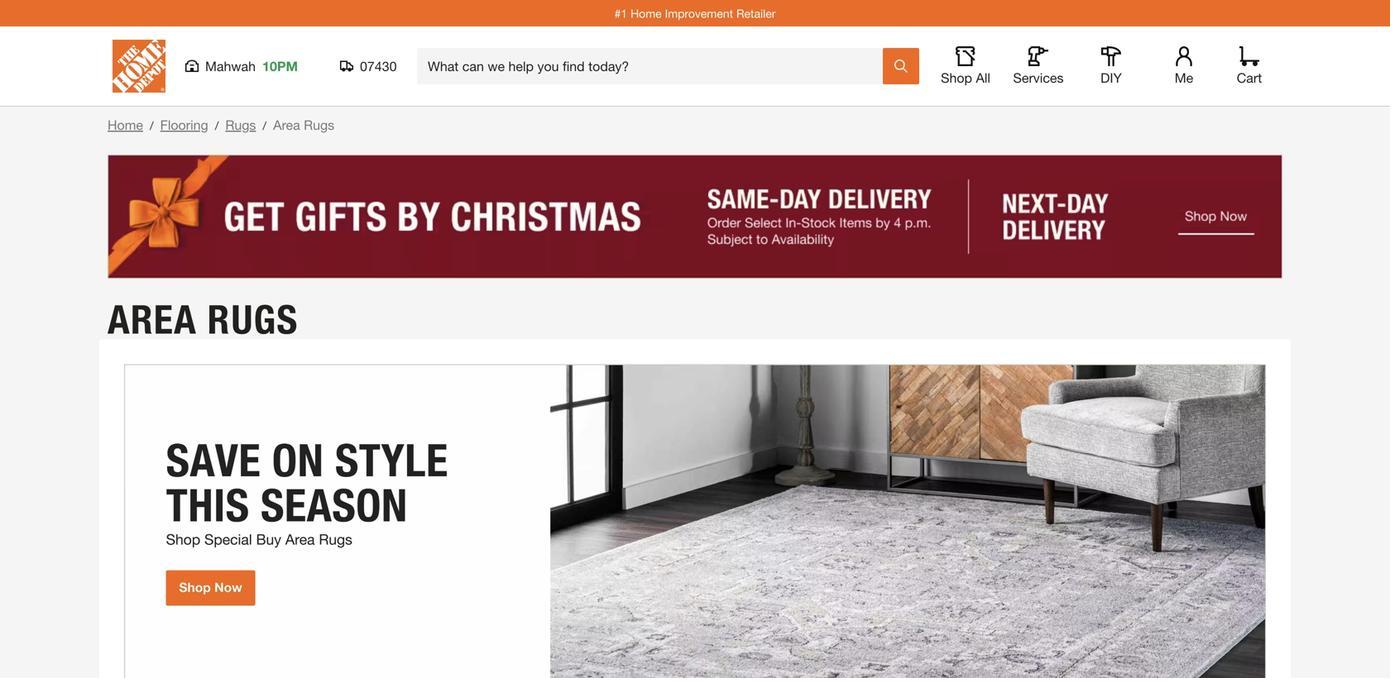 Task type: vqa. For each thing, say whether or not it's contained in the screenshot.
10PM
yes



Task type: locate. For each thing, give the bounding box(es) containing it.
#1
[[615, 6, 627, 20]]

shop all
[[941, 70, 991, 86]]

shop
[[941, 70, 972, 86]]

rugs link
[[225, 117, 256, 133]]

1 horizontal spatial /
[[215, 119, 219, 132]]

area
[[273, 117, 300, 133], [108, 296, 197, 344]]

2 horizontal spatial /
[[263, 119, 267, 132]]

/ left rugs link
[[215, 119, 219, 132]]

0 vertical spatial area
[[273, 117, 300, 133]]

10pm
[[262, 58, 298, 74]]

services button
[[1012, 46, 1065, 86]]

/ right home link
[[150, 119, 154, 132]]

sponsored banner image
[[108, 155, 1283, 279]]

home left flooring
[[108, 117, 143, 133]]

retailer
[[736, 6, 776, 20]]

save on style this season image
[[124, 365, 1266, 679]]

1 vertical spatial home
[[108, 117, 143, 133]]

1 / from the left
[[150, 119, 154, 132]]

0 vertical spatial home
[[631, 6, 662, 20]]

3 / from the left
[[263, 119, 267, 132]]

0 horizontal spatial area
[[108, 296, 197, 344]]

mahwah
[[205, 58, 256, 74]]

1 vertical spatial area
[[108, 296, 197, 344]]

0 horizontal spatial /
[[150, 119, 154, 132]]

me button
[[1158, 46, 1211, 86]]

#1 home improvement retailer
[[615, 6, 776, 20]]

home right '#1' at the left top
[[631, 6, 662, 20]]

rugs
[[225, 117, 256, 133], [304, 117, 334, 133], [207, 296, 298, 344]]

/ right rugs link
[[263, 119, 267, 132]]

1 horizontal spatial home
[[631, 6, 662, 20]]

cart
[[1237, 70, 1262, 86]]

diy
[[1101, 70, 1122, 86]]

diy button
[[1085, 46, 1138, 86]]

home
[[631, 6, 662, 20], [108, 117, 143, 133]]

/
[[150, 119, 154, 132], [215, 119, 219, 132], [263, 119, 267, 132]]

home / flooring / rugs / area rugs
[[108, 117, 334, 133]]

shop all button
[[939, 46, 992, 86]]



Task type: describe. For each thing, give the bounding box(es) containing it.
area rugs
[[108, 296, 298, 344]]

What can we help you find today? search field
[[428, 49, 882, 84]]

07430
[[360, 58, 397, 74]]

flooring link
[[160, 117, 208, 133]]

2 / from the left
[[215, 119, 219, 132]]

improvement
[[665, 6, 733, 20]]

0 horizontal spatial home
[[108, 117, 143, 133]]

me
[[1175, 70, 1194, 86]]

services
[[1013, 70, 1064, 86]]

07430 button
[[340, 58, 397, 74]]

all
[[976, 70, 991, 86]]

home link
[[108, 117, 143, 133]]

flooring
[[160, 117, 208, 133]]

mahwah 10pm
[[205, 58, 298, 74]]

1 horizontal spatial area
[[273, 117, 300, 133]]

the home depot logo image
[[113, 40, 166, 93]]

cart link
[[1231, 46, 1268, 86]]



